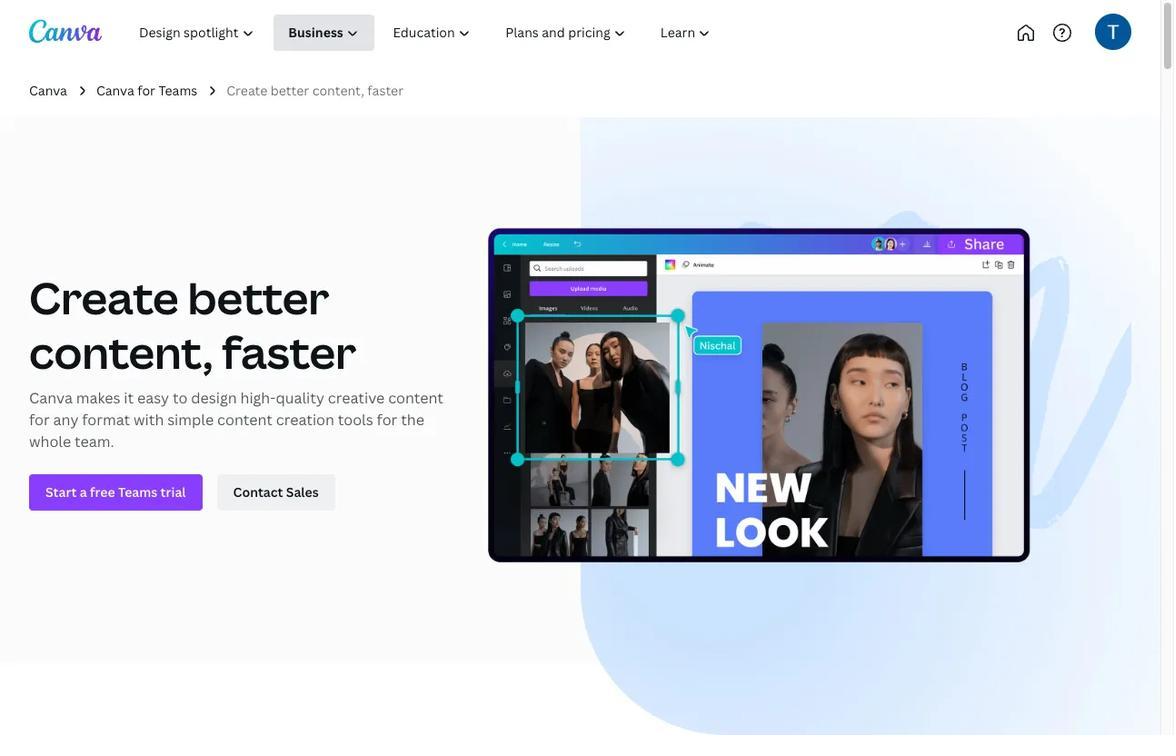 Task type: vqa. For each thing, say whether or not it's contained in the screenshot.
Search term: search box
no



Task type: locate. For each thing, give the bounding box(es) containing it.
1 vertical spatial create
[[29, 269, 179, 328]]

create inside create better content, faster canva makes it easy to design high-quality creative content for any format with simple content creation tools for the whole team.
[[29, 269, 179, 328]]

design
[[191, 389, 237, 409]]

0 vertical spatial create
[[227, 82, 268, 99]]

content up the in the left of the page
[[388, 389, 444, 409]]

canva
[[29, 82, 67, 99], [96, 82, 134, 99], [29, 389, 73, 409]]

0 vertical spatial content
[[388, 389, 444, 409]]

for inside canva for teams link
[[137, 82, 156, 99]]

faster for create better content, faster
[[368, 82, 404, 99]]

1 vertical spatial faster
[[222, 323, 357, 382]]

faster
[[368, 82, 404, 99], [222, 323, 357, 382]]

canva for canva for teams
[[96, 82, 134, 99]]

content, inside create better content, faster canva makes it easy to design high-quality creative content for any format with simple content creation tools for the whole team.
[[29, 323, 213, 382]]

easy
[[137, 389, 169, 409]]

0 horizontal spatial faster
[[222, 323, 357, 382]]

content,
[[312, 82, 365, 99], [29, 323, 213, 382]]

for up whole
[[29, 410, 50, 430]]

1 horizontal spatial create
[[227, 82, 268, 99]]

content down high-
[[217, 410, 273, 430]]

create for create better content, faster canva makes it easy to design high-quality creative content for any format with simple content creation tools for the whole team.
[[29, 269, 179, 328]]

create for create better content, faster
[[227, 82, 268, 99]]

0 vertical spatial faster
[[368, 82, 404, 99]]

the
[[401, 410, 425, 430]]

1 horizontal spatial for
[[137, 82, 156, 99]]

1 vertical spatial content
[[217, 410, 273, 430]]

better
[[271, 82, 309, 99], [188, 269, 330, 328]]

simple
[[167, 410, 214, 430]]

0 horizontal spatial for
[[29, 410, 50, 430]]

any
[[53, 410, 79, 430]]

content
[[388, 389, 444, 409], [217, 410, 273, 430]]

better inside create better content, faster canva makes it easy to design high-quality creative content for any format with simple content creation tools for the whole team.
[[188, 269, 330, 328]]

0 vertical spatial better
[[271, 82, 309, 99]]

0 horizontal spatial content
[[217, 410, 273, 430]]

1 vertical spatial content,
[[29, 323, 213, 382]]

for
[[137, 82, 156, 99], [29, 410, 50, 430], [377, 410, 398, 430]]

with
[[134, 410, 164, 430]]

tools
[[338, 410, 373, 430]]

1 vertical spatial better
[[188, 269, 330, 328]]

high-
[[240, 389, 276, 409]]

canva for teams
[[96, 82, 198, 99]]

canva link
[[29, 81, 67, 101]]

0 horizontal spatial content,
[[29, 323, 213, 382]]

content, for create better content, faster
[[312, 82, 365, 99]]

0 horizontal spatial create
[[29, 269, 179, 328]]

1 horizontal spatial content
[[388, 389, 444, 409]]

for left the in the left of the page
[[377, 410, 398, 430]]

0 vertical spatial content,
[[312, 82, 365, 99]]

1 horizontal spatial content,
[[312, 82, 365, 99]]

1 horizontal spatial faster
[[368, 82, 404, 99]]

faster for create better content, faster canva makes it easy to design high-quality creative content for any format with simple content creation tools for the whole team.
[[222, 323, 357, 382]]

for left teams
[[137, 82, 156, 99]]

create better content, faster
[[227, 82, 404, 99]]

better for create better content, faster
[[271, 82, 309, 99]]

create
[[227, 82, 268, 99], [29, 269, 179, 328]]

faster inside create better content, faster canva makes it easy to design high-quality creative content for any format with simple content creation tools for the whole team.
[[222, 323, 357, 382]]



Task type: describe. For each thing, give the bounding box(es) containing it.
whole
[[29, 432, 71, 452]]

creative
[[328, 389, 385, 409]]

format
[[82, 410, 130, 430]]

better for create better content, faster canva makes it easy to design high-quality creative content for any format with simple content creation tools for the whole team.
[[188, 269, 330, 328]]

team.
[[75, 432, 114, 452]]

to
[[173, 389, 188, 409]]

it
[[124, 389, 134, 409]]

canva for canva
[[29, 82, 67, 99]]

quality
[[276, 389, 325, 409]]

teams
[[159, 82, 198, 99]]

makes
[[76, 389, 120, 409]]

create better content, faster canva makes it easy to design high-quality creative content for any format with simple content creation tools for the whole team.
[[29, 269, 444, 452]]

2 horizontal spatial for
[[377, 410, 398, 430]]

canva for teams link
[[96, 81, 198, 101]]

creation
[[276, 410, 335, 430]]

top level navigation element
[[124, 15, 789, 51]]

content, for create better content, faster canva makes it easy to design high-quality creative content for any format with simple content creation tools for the whole team.
[[29, 323, 213, 382]]

canva inside create better content, faster canva makes it easy to design high-quality creative content for any format with simple content creation tools for the whole team.
[[29, 389, 73, 409]]



